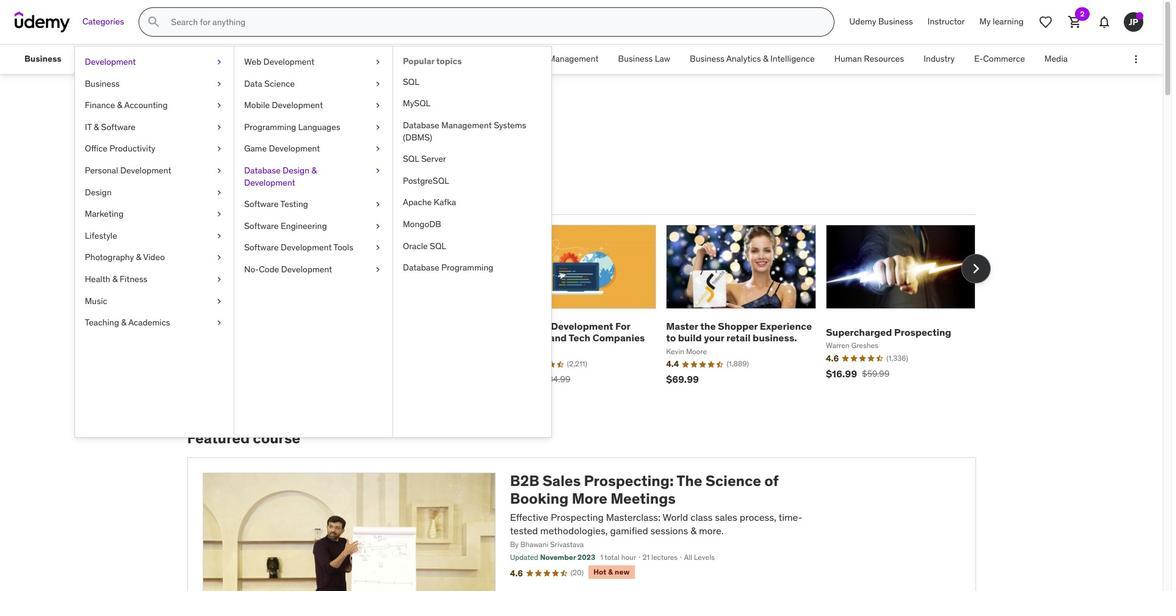 Task type: locate. For each thing, give the bounding box(es) containing it.
xsmall image for no-code development
[[373, 264, 383, 276]]

server
[[421, 153, 446, 164]]

& right finance
[[117, 100, 122, 111]]

xsmall image inside the database design & development link
[[373, 165, 383, 177]]

postgresql
[[403, 175, 449, 186]]

instructor link
[[921, 7, 972, 37]]

1 vertical spatial sales
[[543, 471, 581, 490]]

& for hot & new
[[608, 567, 613, 576]]

xsmall image inside health & fitness "link"
[[214, 274, 224, 285]]

& right teaching
[[121, 317, 126, 328]]

0 vertical spatial courses
[[242, 103, 322, 128]]

1 vertical spatial database
[[244, 165, 281, 176]]

& for it & software
[[94, 121, 99, 132]]

& right analytics on the right top of page
[[763, 53, 768, 64]]

b2b
[[510, 471, 539, 490]]

management right project
[[548, 53, 599, 64]]

courses to get you started
[[187, 156, 371, 175]]

xsmall image inside programming languages link
[[373, 121, 383, 133]]

no-code development link
[[234, 259, 393, 281]]

& for teaching & academics
[[121, 317, 126, 328]]

web
[[244, 56, 261, 67]]

sales right b2b
[[543, 471, 581, 490]]

resources
[[864, 53, 904, 64]]

game development link
[[234, 138, 393, 160]]

business link down udemy 'image'
[[15, 45, 71, 74]]

software up code
[[244, 242, 279, 253]]

apache kafka
[[403, 197, 456, 208]]

science up sales
[[706, 471, 761, 490]]

programming down oracle sql link
[[441, 262, 494, 273]]

development inside database design & development
[[244, 177, 295, 188]]

software inside software engineering link
[[244, 220, 279, 231]]

xsmall image for programming languages
[[373, 121, 383, 133]]

database down oracle sql
[[403, 262, 439, 273]]

software
[[101, 121, 136, 132], [244, 199, 279, 210], [244, 220, 279, 231], [244, 242, 279, 253]]

to left the build
[[666, 332, 676, 344]]

(dbms)
[[403, 132, 432, 143]]

management down mysql link
[[441, 120, 492, 131]]

0 horizontal spatial prospecting
[[551, 511, 604, 523]]

1 vertical spatial prospecting
[[551, 511, 604, 523]]

web development
[[244, 56, 314, 67]]

intelligence
[[771, 53, 815, 64]]

software inside software development tools 'link'
[[244, 242, 279, 253]]

sales left mobile
[[187, 103, 239, 128]]

1 horizontal spatial management
[[441, 120, 492, 131]]

office productivity link
[[75, 138, 234, 160]]

supercharged prospecting
[[826, 326, 952, 338]]

all
[[684, 553, 692, 562]]

science down web development
[[264, 78, 295, 89]]

programming inside programming languages link
[[244, 121, 296, 132]]

accounting
[[124, 100, 168, 111]]

database up (dbms)
[[403, 120, 439, 131]]

xsmall image inside marketing "link"
[[214, 208, 224, 220]]

sql left server
[[403, 153, 419, 164]]

business left the popular
[[368, 53, 403, 64]]

project management link
[[509, 45, 609, 74]]

programming up game development
[[244, 121, 296, 132]]

database inside database design & development
[[244, 165, 281, 176]]

business left and
[[507, 320, 549, 332]]

software up the office productivity
[[101, 121, 136, 132]]

management inside the database management systems (dbms)
[[441, 120, 492, 131]]

1 vertical spatial sql
[[403, 153, 419, 164]]

database
[[403, 120, 439, 131], [244, 165, 281, 176], [403, 262, 439, 273]]

e-
[[975, 53, 983, 64]]

experience
[[760, 320, 812, 332]]

0 horizontal spatial science
[[264, 78, 295, 89]]

& inside database design & development
[[312, 165, 317, 176]]

xsmall image inside data science link
[[373, 78, 383, 90]]

xsmall image for photography & video
[[214, 252, 224, 264]]

marketing link
[[75, 203, 234, 225]]

& down class
[[691, 525, 697, 537]]

management for database management systems (dbms)
[[441, 120, 492, 131]]

business.
[[753, 332, 797, 344]]

xsmall image inside development link
[[214, 56, 224, 68]]

game development
[[244, 143, 320, 154]]

health
[[85, 274, 110, 285]]

2 vertical spatial sql
[[430, 240, 446, 251]]

0 vertical spatial prospecting
[[894, 326, 952, 338]]

of
[[765, 471, 779, 490]]

instructor
[[928, 16, 965, 27]]

1 vertical spatial science
[[706, 471, 761, 490]]

project
[[519, 53, 546, 64]]

0 horizontal spatial design
[[85, 187, 112, 198]]

sql right oracle
[[430, 240, 446, 251]]

database design & development
[[244, 165, 317, 188]]

prospecting inside carousel element
[[894, 326, 952, 338]]

& inside "link"
[[112, 274, 118, 285]]

business up finance
[[85, 78, 120, 89]]

udemy
[[850, 16, 876, 27]]

development inside "link"
[[269, 143, 320, 154]]

xsmall image inside software engineering link
[[373, 220, 383, 232]]

methodologies,
[[540, 525, 608, 537]]

development for personal development
[[120, 165, 171, 176]]

updated november 2023
[[510, 553, 595, 562]]

masterclass:
[[606, 511, 661, 523]]

management link
[[248, 45, 318, 74]]

& down game development "link"
[[312, 165, 317, 176]]

1 total hour
[[600, 553, 636, 562]]

the
[[701, 320, 716, 332]]

xsmall image for business
[[214, 78, 224, 90]]

carousel element
[[187, 225, 991, 401]]

1 vertical spatial design
[[85, 187, 112, 198]]

0 horizontal spatial programming
[[244, 121, 296, 132]]

xsmall image for office productivity
[[214, 143, 224, 155]]

database down game
[[244, 165, 281, 176]]

software down software testing
[[244, 220, 279, 231]]

business right udemy
[[879, 16, 913, 27]]

& for finance & accounting
[[117, 100, 122, 111]]

xsmall image inside web development link
[[373, 56, 383, 68]]

teaching & academics
[[85, 317, 170, 328]]

development inside 'link'
[[281, 242, 332, 253]]

oracle sql
[[403, 240, 446, 251]]

development
[[85, 56, 136, 67], [263, 56, 314, 67], [272, 100, 323, 111], [269, 143, 320, 154], [120, 165, 171, 176], [244, 177, 295, 188], [281, 242, 332, 253], [281, 264, 332, 275], [551, 320, 613, 332]]

xsmall image for personal development
[[214, 165, 224, 177]]

fitness
[[120, 274, 148, 285]]

xsmall image inside office productivity link
[[214, 143, 224, 155]]

programming languages link
[[234, 116, 393, 138]]

effective
[[510, 511, 548, 523]]

xsmall image for finance & accounting
[[214, 100, 224, 112]]

personal development link
[[75, 160, 234, 182]]

1 vertical spatial programming
[[441, 262, 494, 273]]

development for business development for startups and tech companies
[[551, 320, 613, 332]]

jp
[[1129, 16, 1139, 27]]

master the shopper experience to build your retail business.
[[666, 320, 812, 344]]

booking
[[510, 489, 569, 508]]

xsmall image for music
[[214, 295, 224, 307]]

business left analytics on the right top of page
[[690, 53, 725, 64]]

0 vertical spatial design
[[283, 165, 310, 176]]

class
[[691, 511, 713, 523]]

more subcategory menu links image
[[1130, 53, 1142, 65]]

development inside the business development for startups and tech companies
[[551, 320, 613, 332]]

xsmall image for lifestyle
[[214, 230, 224, 242]]

database inside the database management systems (dbms)
[[403, 120, 439, 131]]

0 vertical spatial sales
[[187, 103, 239, 128]]

database design & development link
[[234, 160, 393, 194]]

xsmall image
[[214, 56, 224, 68], [373, 56, 383, 68], [373, 78, 383, 90], [373, 100, 383, 112], [373, 121, 383, 133], [214, 143, 224, 155], [214, 187, 224, 199], [373, 199, 383, 211], [214, 230, 224, 242], [373, 242, 383, 254], [373, 264, 383, 276], [214, 274, 224, 285], [214, 295, 224, 307]]

xsmall image inside game development "link"
[[373, 143, 383, 155]]

udemy image
[[15, 12, 70, 32]]

xsmall image for data science
[[373, 78, 383, 90]]

database for development
[[244, 165, 281, 176]]

my learning
[[980, 16, 1024, 27]]

learning
[[993, 16, 1024, 27]]

xsmall image inside personal development link
[[214, 165, 224, 177]]

1 horizontal spatial design
[[283, 165, 310, 176]]

1 horizontal spatial programming
[[441, 262, 494, 273]]

new
[[615, 567, 630, 576]]

xsmall image inside "mobile development" link
[[373, 100, 383, 112]]

communication link
[[168, 45, 248, 74]]

photography & video
[[85, 252, 165, 263]]

office
[[85, 143, 107, 154]]

xsmall image inside finance & accounting link
[[214, 100, 224, 112]]

next image
[[966, 259, 986, 278]]

xsmall image inside teaching & academics link
[[214, 317, 224, 329]]

programming inside database programming link
[[441, 262, 494, 273]]

software up software engineering in the left top of the page
[[244, 199, 279, 210]]

wishlist image
[[1039, 15, 1053, 29]]

xsmall image inside the no-code development link
[[373, 264, 383, 276]]

xsmall image for software development tools
[[373, 242, 383, 254]]

operations
[[457, 53, 499, 64]]

management up data science
[[258, 53, 308, 64]]

& inside the b2b sales prospecting: the science of booking more meetings effective prospecting masterclass: world class sales process, time- tested methodologies, gamified sessions & more. by bhawani srivastava
[[691, 525, 697, 537]]

& right health
[[112, 274, 118, 285]]

business link up accounting
[[75, 73, 234, 95]]

database programming
[[403, 262, 494, 273]]

udemy business
[[850, 16, 913, 27]]

to down game
[[247, 156, 262, 175]]

science inside the b2b sales prospecting: the science of booking more meetings effective prospecting masterclass: world class sales process, time- tested methodologies, gamified sessions & more. by bhawani srivastava
[[706, 471, 761, 490]]

2
[[1080, 9, 1085, 18]]

srivastava
[[550, 540, 584, 549]]

meetings
[[611, 489, 676, 508]]

1 horizontal spatial science
[[706, 471, 761, 490]]

1 horizontal spatial prospecting
[[894, 326, 952, 338]]

shopper
[[718, 320, 758, 332]]

0 vertical spatial programming
[[244, 121, 296, 132]]

more
[[572, 489, 607, 508]]

business left the arrow pointing to subcategory menu links image in the left of the page
[[24, 53, 61, 64]]

software engineering
[[244, 220, 327, 231]]

supercharged
[[826, 326, 892, 338]]

xsmall image inside software development tools 'link'
[[373, 242, 383, 254]]

1 horizontal spatial sales
[[543, 471, 581, 490]]

sql down the popular
[[403, 76, 419, 87]]

most
[[190, 192, 213, 205]]

xsmall image inside it & software link
[[214, 121, 224, 133]]

xsmall image inside the "photography & video" link
[[214, 252, 224, 264]]

software inside software testing link
[[244, 199, 279, 210]]

1 vertical spatial to
[[666, 332, 676, 344]]

web development link
[[234, 51, 393, 73]]

Search for anything text field
[[169, 12, 820, 32]]

xsmall image inside music link
[[214, 295, 224, 307]]

xsmall image inside design link
[[214, 187, 224, 199]]

21 lectures
[[643, 553, 678, 562]]

software testing
[[244, 199, 308, 210]]

categories
[[82, 16, 124, 27]]

& right it
[[94, 121, 99, 132]]

postgresql link
[[393, 170, 551, 192]]

1 horizontal spatial to
[[666, 332, 676, 344]]

academics
[[128, 317, 170, 328]]

0 vertical spatial to
[[247, 156, 262, 175]]

most popular button
[[187, 184, 254, 214]]

you have alerts image
[[1136, 12, 1144, 20]]

& right hot
[[608, 567, 613, 576]]

2 vertical spatial database
[[403, 262, 439, 273]]

& left the video
[[136, 252, 141, 263]]

software for software development tools
[[244, 242, 279, 253]]

xsmall image
[[214, 78, 224, 90], [214, 100, 224, 112], [214, 121, 224, 133], [373, 143, 383, 155], [214, 165, 224, 177], [373, 165, 383, 177], [214, 208, 224, 220], [373, 220, 383, 232], [214, 252, 224, 264], [214, 317, 224, 329]]

xsmall image inside 'lifestyle' link
[[214, 230, 224, 242]]

video
[[143, 252, 165, 263]]

to inside master the shopper experience to build your retail business.
[[666, 332, 676, 344]]

teaching
[[85, 317, 119, 328]]

xsmall image for software engineering
[[373, 220, 383, 232]]

2 horizontal spatial management
[[548, 53, 599, 64]]

0 vertical spatial sql
[[403, 76, 419, 87]]

1 horizontal spatial business link
[[75, 73, 234, 95]]

xsmall image for mobile development
[[373, 100, 383, 112]]

xsmall image inside software testing link
[[373, 199, 383, 211]]

0 horizontal spatial sales
[[187, 103, 239, 128]]

0 vertical spatial science
[[264, 78, 295, 89]]

0 horizontal spatial management
[[258, 53, 308, 64]]

design inside database design & development
[[283, 165, 310, 176]]

xsmall image for development
[[214, 56, 224, 68]]

0 vertical spatial database
[[403, 120, 439, 131]]



Task type: describe. For each thing, give the bounding box(es) containing it.
2 link
[[1061, 7, 1090, 37]]

development for software development tools
[[281, 242, 332, 253]]

programming languages
[[244, 121, 340, 132]]

mongodb link
[[393, 214, 551, 235]]

mobile
[[244, 100, 270, 111]]

xsmall image for health & fitness
[[214, 274, 224, 285]]

featured course
[[187, 429, 300, 448]]

& for photography & video
[[136, 252, 141, 263]]

hot & new
[[594, 567, 630, 576]]

development for mobile development
[[272, 100, 323, 111]]

law
[[655, 53, 670, 64]]

development link
[[75, 51, 234, 73]]

health & fitness link
[[75, 269, 234, 290]]

software inside it & software link
[[101, 121, 136, 132]]

business law
[[618, 53, 670, 64]]

updated
[[510, 553, 538, 562]]

world
[[663, 511, 688, 523]]

xsmall image for database design & development
[[373, 165, 383, 177]]

b2b sales prospecting: the science of booking more meetings effective prospecting masterclass: world class sales process, time- tested methodologies, gamified sessions & more. by bhawani srivastava
[[510, 471, 802, 549]]

featured
[[187, 429, 250, 448]]

trending
[[266, 192, 307, 205]]

apache
[[403, 197, 432, 208]]

process,
[[740, 511, 777, 523]]

media link
[[1035, 45, 1078, 74]]

oracle
[[403, 240, 428, 251]]

code
[[259, 264, 279, 275]]

submit search image
[[147, 15, 161, 29]]

hour
[[621, 553, 636, 562]]

for
[[616, 320, 630, 332]]

mysql
[[403, 98, 431, 109]]

strategy
[[405, 53, 438, 64]]

lectures
[[652, 553, 678, 562]]

photography
[[85, 252, 134, 263]]

development for web development
[[263, 56, 314, 67]]

& for health & fitness
[[112, 274, 118, 285]]

master
[[666, 320, 698, 332]]

business left law
[[618, 53, 653, 64]]

music
[[85, 295, 107, 306]]

languages
[[298, 121, 340, 132]]

data
[[244, 78, 262, 89]]

sales inside the b2b sales prospecting: the science of booking more meetings effective prospecting masterclass: world class sales process, time- tested methodologies, gamified sessions & more. by bhawani srivastava
[[543, 471, 581, 490]]

november
[[540, 553, 576, 562]]

commerce
[[983, 53, 1025, 64]]

xsmall image for marketing
[[214, 208, 224, 220]]

project management
[[519, 53, 599, 64]]

data science
[[244, 78, 295, 89]]

prospecting inside the b2b sales prospecting: the science of booking more meetings effective prospecting masterclass: world class sales process, time- tested methodologies, gamified sessions & more. by bhawani srivastava
[[551, 511, 604, 523]]

xsmall image for web development
[[373, 56, 383, 68]]

xsmall image for it & software
[[214, 121, 224, 133]]

jp link
[[1119, 7, 1149, 37]]

retail
[[727, 332, 751, 344]]

companies
[[593, 332, 645, 344]]

sql for sql
[[403, 76, 419, 87]]

sales
[[715, 511, 738, 523]]

arrow pointing to subcategory menu links image
[[71, 45, 82, 74]]

business inside the business development for startups and tech companies
[[507, 320, 549, 332]]

business analytics & intelligence
[[690, 53, 815, 64]]

master the shopper experience to build your retail business. link
[[666, 320, 812, 344]]

most popular
[[190, 192, 251, 205]]

mysql link
[[393, 93, 551, 115]]

get
[[265, 156, 289, 175]]

0 horizontal spatial business link
[[15, 45, 71, 74]]

total
[[605, 553, 620, 562]]

supercharged prospecting link
[[826, 326, 952, 338]]

music link
[[75, 290, 234, 312]]

office productivity
[[85, 143, 155, 154]]

sql link
[[393, 71, 551, 93]]

marketing
[[85, 208, 124, 219]]

it & software link
[[75, 116, 234, 138]]

human resources
[[835, 53, 904, 64]]

levels
[[694, 553, 715, 562]]

startups
[[507, 332, 547, 344]]

2023
[[578, 553, 595, 562]]

xsmall image for design
[[214, 187, 224, 199]]

productivity
[[110, 143, 155, 154]]

lifestyle link
[[75, 225, 234, 247]]

database design & development element
[[393, 46, 551, 437]]

more.
[[699, 525, 724, 537]]

personal development
[[85, 165, 171, 176]]

by
[[510, 540, 519, 549]]

business analytics & intelligence link
[[680, 45, 825, 74]]

course
[[253, 429, 300, 448]]

operations link
[[447, 45, 509, 74]]

my
[[980, 16, 991, 27]]

sql server link
[[393, 148, 551, 170]]

database management systems (dbms) link
[[393, 115, 551, 148]]

software for software engineering
[[244, 220, 279, 231]]

analytics
[[727, 53, 761, 64]]

database for (dbms)
[[403, 120, 439, 131]]

teaching & academics link
[[75, 312, 234, 334]]

sql for sql server
[[403, 153, 419, 164]]

shopping cart with 2 items image
[[1068, 15, 1083, 29]]

media
[[1045, 53, 1068, 64]]

notifications image
[[1097, 15, 1112, 29]]

prospecting:
[[584, 471, 674, 490]]

xsmall image for software testing
[[373, 199, 383, 211]]

management for project management
[[548, 53, 599, 64]]

health & fitness
[[85, 274, 148, 285]]

xsmall image for game development
[[373, 143, 383, 155]]

business law link
[[609, 45, 680, 74]]

systems
[[494, 120, 526, 131]]

software development tools link
[[234, 237, 393, 259]]

0 horizontal spatial to
[[247, 156, 262, 175]]

game
[[244, 143, 267, 154]]

development for game development
[[269, 143, 320, 154]]

lifestyle
[[85, 230, 117, 241]]

database management systems (dbms)
[[403, 120, 526, 143]]

human resources link
[[825, 45, 914, 74]]

kafka
[[434, 197, 456, 208]]

software for software testing
[[244, 199, 279, 210]]

sql server
[[403, 153, 446, 164]]

build
[[678, 332, 702, 344]]

1 vertical spatial courses
[[187, 156, 244, 175]]

xsmall image for teaching & academics
[[214, 317, 224, 329]]



Task type: vqa. For each thing, say whether or not it's contained in the screenshot.
Communication Link
yes



